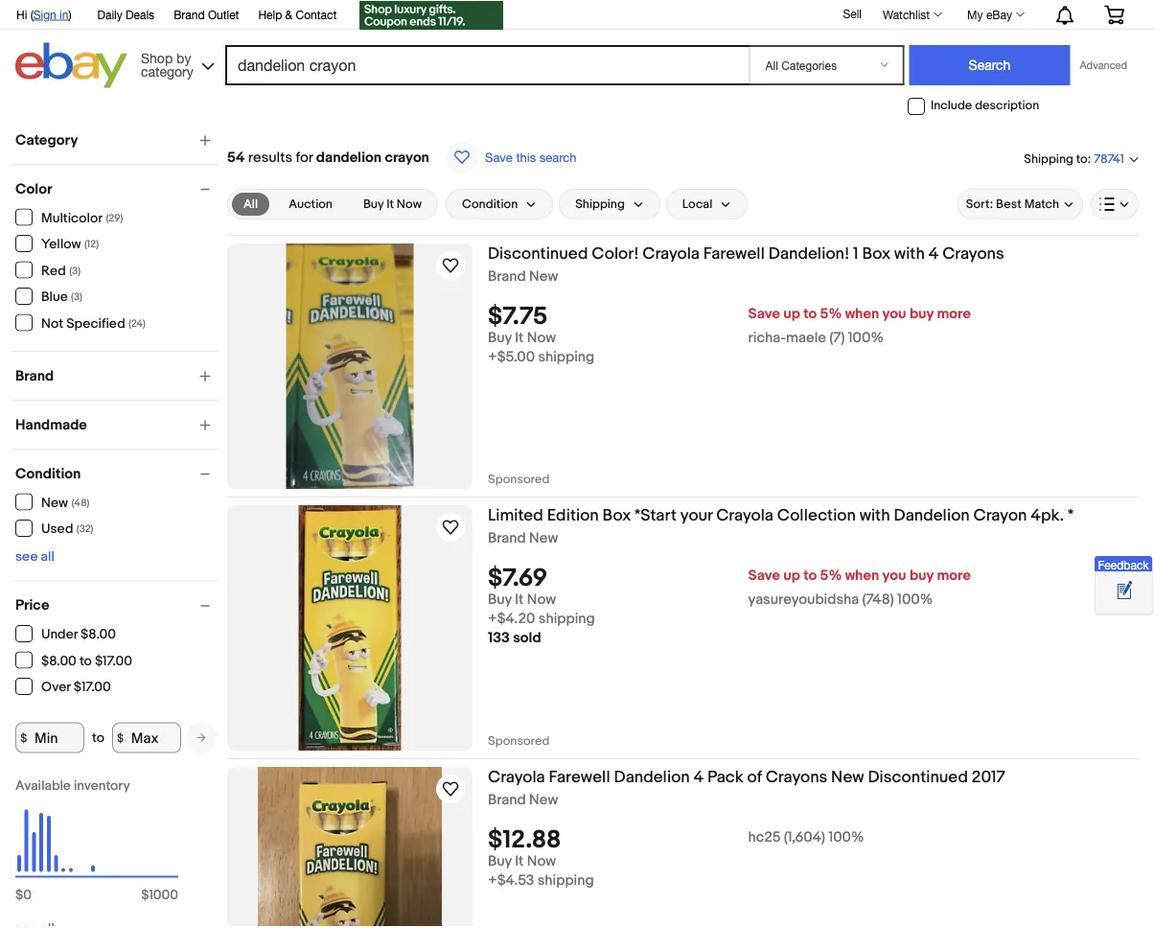 Task type: vqa. For each thing, say whether or not it's contained in the screenshot.
the Limited Edition Box *Start your Crayola Collection with Dandelion Crayon 4pk.  * image
yes



Task type: locate. For each thing, give the bounding box(es) containing it.
(3) right red
[[69, 265, 81, 277]]

dandelion inside limited edition box *start your crayola collection with dandelion crayon 4pk.  * brand new
[[894, 505, 970, 526]]

brand left outlet
[[174, 8, 205, 21]]

now up the +$5.00
[[527, 330, 556, 347]]

new down limited
[[529, 530, 558, 547]]

condition up new (48)
[[15, 465, 81, 482]]

save inside 'button'
[[485, 150, 513, 164]]

auction
[[289, 197, 333, 212]]

1 vertical spatial crayons
[[766, 767, 828, 787]]

when up (748)
[[846, 567, 880, 585]]

2 vertical spatial 100%
[[829, 829, 865, 847]]

it up +$4.53
[[515, 853, 524, 871]]

shipping inside shipping dropdown button
[[576, 197, 625, 212]]

with
[[895, 244, 925, 264], [860, 505, 891, 526]]

&
[[285, 8, 293, 21]]

crayons right of at right
[[766, 767, 828, 787]]

0 vertical spatial when
[[846, 306, 880, 323]]

pack
[[708, 767, 744, 787]]

dandelion left pack
[[614, 767, 690, 787]]

0 vertical spatial condition
[[462, 197, 518, 212]]

1 vertical spatial save up to 5% when you buy more buy it now
[[488, 567, 971, 609]]

1 you from the top
[[883, 306, 907, 323]]

100% inside yasureyoubidsha (748) 100% +$4.20 shipping 133 sold
[[898, 591, 933, 609]]

when down 1
[[846, 306, 880, 323]]

up
[[784, 306, 801, 323], [784, 567, 801, 585]]

crayola farewell dandelion 4 pack of crayons new discontinued 2017 image
[[258, 767, 442, 927]]

0 vertical spatial shipping
[[538, 349, 595, 366]]

buy up the +$5.00
[[488, 330, 512, 347]]

Minimum Value in $ text field
[[15, 723, 84, 753]]

1 vertical spatial 4
[[694, 767, 704, 787]]

with right 1
[[895, 244, 925, 264]]

$
[[20, 731, 27, 745], [117, 731, 124, 745], [15, 888, 23, 904], [141, 888, 149, 904]]

help & contact link
[[258, 5, 337, 26]]

78741
[[1094, 152, 1125, 167]]

1 horizontal spatial farewell
[[704, 244, 765, 264]]

$12.88
[[488, 826, 561, 856]]

limited edition box *start your crayola collection with dandelion crayon 4pk.  * link
[[488, 505, 1139, 530]]

discontinued
[[488, 244, 588, 264], [868, 767, 969, 787]]

0 vertical spatial more
[[937, 306, 971, 323]]

now up +$4.53
[[527, 853, 556, 871]]

0 vertical spatial $8.00
[[81, 627, 116, 643]]

graph of available inventory between $0 and $1000+ image
[[15, 778, 178, 913]]

discontinued left 2017
[[868, 767, 969, 787]]

buy it now link
[[352, 193, 433, 216]]

shop by category button
[[132, 43, 219, 84]]

$8.00 up $8.00 to $17.00
[[81, 627, 116, 643]]

0 vertical spatial $17.00
[[95, 653, 132, 669]]

0 horizontal spatial farewell
[[549, 767, 611, 787]]

crayola inside limited edition box *start your crayola collection with dandelion crayon 4pk.  * brand new
[[717, 505, 774, 526]]

1 vertical spatial you
[[883, 567, 907, 585]]

2 vertical spatial shipping
[[538, 872, 594, 890]]

$8.00 to $17.00 link
[[15, 652, 133, 669]]

buy up +$4.53
[[488, 853, 512, 871]]

hi ( sign in )
[[16, 8, 72, 21]]

collection
[[778, 505, 856, 526]]

price button
[[15, 597, 219, 614]]

0 vertical spatial shipping
[[1024, 151, 1074, 166]]

0 horizontal spatial discontinued
[[488, 244, 588, 264]]

0 horizontal spatial shipping
[[576, 197, 625, 212]]

1 vertical spatial $17.00
[[74, 679, 111, 696]]

0 vertical spatial with
[[895, 244, 925, 264]]

crayon
[[974, 505, 1028, 526]]

brand up $12.88
[[488, 792, 526, 809]]

0 horizontal spatial crayons
[[766, 767, 828, 787]]

new up $12.88
[[529, 792, 558, 809]]

0 horizontal spatial dandelion
[[614, 767, 690, 787]]

4 left pack
[[694, 767, 704, 787]]

save this search button
[[441, 141, 583, 174]]

1 vertical spatial more
[[937, 567, 971, 585]]

account navigation
[[6, 0, 1139, 32]]

5% up yasureyoubidsha
[[820, 567, 842, 585]]

0 vertical spatial crayons
[[943, 244, 1005, 264]]

color button
[[15, 180, 219, 198]]

maele
[[786, 330, 827, 347]]

new right of at right
[[832, 767, 865, 787]]

listing options selector. list view selected. image
[[1100, 197, 1131, 212]]

discontinued color! crayola farewell dandelion! 1 box with 4 crayons brand new
[[488, 244, 1005, 285]]

1 horizontal spatial $8.00
[[81, 627, 116, 643]]

1 vertical spatial farewell
[[549, 767, 611, 787]]

0 vertical spatial discontinued
[[488, 244, 588, 264]]

shipping inside the shipping to : 78741
[[1024, 151, 1074, 166]]

ebay
[[987, 8, 1013, 21]]

brand inside crayola farewell dandelion 4 pack of crayons new discontinued 2017 brand new
[[488, 792, 526, 809]]

with right collection
[[860, 505, 891, 526]]

1 vertical spatial box
[[603, 505, 631, 526]]

shipping right +$4.53
[[538, 872, 594, 890]]

(7)
[[830, 330, 845, 347]]

100% right (7)
[[849, 330, 884, 347]]

crayola up $12.88
[[488, 767, 545, 787]]

by
[[177, 50, 191, 66]]

0 vertical spatial (3)
[[69, 265, 81, 277]]

(12)
[[84, 238, 99, 251]]

1 vertical spatial when
[[846, 567, 880, 585]]

shipping up sold
[[539, 611, 595, 628]]

0 vertical spatial box
[[863, 244, 891, 264]]

save up to 5% when you buy more buy it now down your
[[488, 567, 971, 609]]

shop
[[141, 50, 173, 66]]

main content containing $7.75
[[227, 122, 1139, 927]]

box inside limited edition box *start your crayola collection with dandelion crayon 4pk.  * brand new
[[603, 505, 631, 526]]

100% right the (1,604)
[[829, 829, 865, 847]]

0 horizontal spatial box
[[603, 505, 631, 526]]

save up richa-
[[749, 306, 781, 323]]

box right 1
[[863, 244, 891, 264]]

1 horizontal spatial discontinued
[[868, 767, 969, 787]]

brand down limited
[[488, 530, 526, 547]]

100% right (748)
[[898, 591, 933, 609]]

your
[[681, 505, 713, 526]]

4 inside crayola farewell dandelion 4 pack of crayons new discontinued 2017 brand new
[[694, 767, 704, 787]]

2 horizontal spatial crayola
[[717, 505, 774, 526]]

save left the this
[[485, 150, 513, 164]]

$7.69
[[488, 564, 548, 594]]

2 more from the top
[[937, 567, 971, 585]]

1 horizontal spatial crayola
[[643, 244, 700, 264]]

(
[[30, 8, 33, 21]]

color
[[15, 180, 52, 198]]

0 vertical spatial buy
[[910, 306, 934, 323]]

$17.00 down $8.00 to $17.00
[[74, 679, 111, 696]]

brand
[[174, 8, 205, 21], [488, 268, 526, 285], [15, 367, 54, 385], [488, 530, 526, 547], [488, 792, 526, 809]]

1 vertical spatial condition
[[15, 465, 81, 482]]

1 vertical spatial 100%
[[898, 591, 933, 609]]

1 vertical spatial up
[[784, 567, 801, 585]]

crayola right color! at the top of page
[[643, 244, 700, 264]]

1 vertical spatial dandelion
[[614, 767, 690, 787]]

buy
[[910, 306, 934, 323], [910, 567, 934, 585]]

0 vertical spatial save up to 5% when you buy more buy it now
[[488, 306, 971, 347]]

richa-maele (7) 100% +$5.00 shipping
[[488, 330, 884, 366]]

crayons down sort: in the top of the page
[[943, 244, 1005, 264]]

$17.00 inside $8.00 to $17.00 link
[[95, 653, 132, 669]]

up up maele
[[784, 306, 801, 323]]

1 buy from the top
[[910, 306, 934, 323]]

all link
[[232, 193, 270, 216]]

0 horizontal spatial crayola
[[488, 767, 545, 787]]

0 vertical spatial farewell
[[704, 244, 765, 264]]

to
[[1077, 151, 1088, 166], [804, 306, 817, 323], [804, 567, 817, 585], [80, 653, 92, 669], [92, 730, 104, 746]]

limited edition box *start your crayola collection with dandelion crayon 4pk.  * heading
[[488, 505, 1074, 526]]

sell link
[[835, 7, 871, 20]]

0 vertical spatial save
[[485, 150, 513, 164]]

save
[[485, 150, 513, 164], [749, 306, 781, 323], [749, 567, 781, 585]]

outlet
[[208, 8, 239, 21]]

1 horizontal spatial condition
[[462, 197, 518, 212]]

0 vertical spatial 5%
[[820, 306, 842, 323]]

specified
[[66, 316, 125, 332]]

1 horizontal spatial shipping
[[1024, 151, 1074, 166]]

yasureyoubidsha (748) 100% +$4.20 shipping 133 sold
[[488, 591, 933, 647]]

100% inside hc25 (1,604) 100% buy it now +$4.53 shipping
[[829, 829, 865, 847]]

4 right 1
[[929, 244, 939, 264]]

see all button
[[15, 549, 55, 565]]

1 vertical spatial shipping
[[576, 197, 625, 212]]

100% inside richa-maele (7) 100% +$5.00 shipping
[[849, 330, 884, 347]]

0 vertical spatial up
[[784, 306, 801, 323]]

$8.00 up over $17.00 link at the bottom left
[[41, 653, 77, 669]]

brand button
[[15, 367, 219, 385]]

handmade button
[[15, 416, 219, 433]]

1 horizontal spatial dandelion
[[894, 505, 970, 526]]

0 vertical spatial 100%
[[849, 330, 884, 347]]

1 horizontal spatial box
[[863, 244, 891, 264]]

shipping
[[538, 349, 595, 366], [539, 611, 595, 628], [538, 872, 594, 890]]

over $17.00 link
[[15, 678, 112, 696]]

my ebay
[[968, 8, 1013, 21]]

shipping left :
[[1024, 151, 1074, 166]]

save up to 5% when you buy more buy it now down discontinued color! crayola farewell dandelion! 1 box with 4 crayons brand new
[[488, 306, 971, 347]]

daily deals
[[97, 8, 155, 21]]

dandelion!
[[769, 244, 850, 264]]

condition button up (48)
[[15, 465, 219, 482]]

0 horizontal spatial with
[[860, 505, 891, 526]]

1 up from the top
[[784, 306, 801, 323]]

1 vertical spatial condition button
[[15, 465, 219, 482]]

crayola right your
[[717, 505, 774, 526]]

Maximum Value in $ text field
[[112, 723, 181, 753]]

All selected text field
[[244, 196, 258, 213]]

now inside hc25 (1,604) 100% buy it now +$4.53 shipping
[[527, 853, 556, 871]]

*
[[1068, 505, 1074, 526]]

daily
[[97, 8, 123, 21]]

1 vertical spatial $8.00
[[41, 653, 77, 669]]

main content
[[227, 122, 1139, 927]]

more
[[937, 306, 971, 323], [937, 567, 971, 585]]

for
[[296, 149, 313, 166]]

dandelion left crayon
[[894, 505, 970, 526]]

+$4.20
[[488, 611, 536, 628]]

2 5% from the top
[[820, 567, 842, 585]]

(3) inside blue (3)
[[71, 291, 82, 304]]

save up yasureyoubidsha
[[749, 567, 781, 585]]

hi
[[16, 8, 27, 21]]

up up yasureyoubidsha
[[784, 567, 801, 585]]

daily deals link
[[97, 5, 155, 26]]

sort: best match
[[966, 197, 1060, 212]]

hc25
[[749, 829, 781, 847]]

condition down save this search 'button'
[[462, 197, 518, 212]]

get the coupon image
[[360, 1, 504, 30]]

1 vertical spatial buy
[[910, 567, 934, 585]]

you
[[883, 306, 907, 323], [883, 567, 907, 585]]

5% up (7)
[[820, 306, 842, 323]]

1 vertical spatial shipping
[[539, 611, 595, 628]]

sort:
[[966, 197, 994, 212]]

:
[[1088, 151, 1092, 166]]

with for $7.75
[[895, 244, 925, 264]]

1 vertical spatial discontinued
[[868, 767, 969, 787]]

1 vertical spatial with
[[860, 505, 891, 526]]

red (3)
[[41, 263, 81, 279]]

None submit
[[910, 45, 1071, 85]]

price
[[15, 597, 49, 614]]

new up $7.75
[[529, 268, 558, 285]]

to left 78741
[[1077, 151, 1088, 166]]

0 horizontal spatial condition
[[15, 465, 81, 482]]

1 horizontal spatial 4
[[929, 244, 939, 264]]

with inside discontinued color! crayola farewell dandelion! 1 box with 4 crayons brand new
[[895, 244, 925, 264]]

+$5.00
[[488, 349, 535, 366]]

it down crayon
[[387, 197, 394, 212]]

box left *start at the right of page
[[603, 505, 631, 526]]

0 vertical spatial crayola
[[643, 244, 700, 264]]

2 vertical spatial crayola
[[488, 767, 545, 787]]

brand inside discontinued color! crayola farewell dandelion! 1 box with 4 crayons brand new
[[488, 268, 526, 285]]

it up the +$5.00
[[515, 330, 524, 347]]

$17.00 down under $8.00
[[95, 653, 132, 669]]

crayons inside crayola farewell dandelion 4 pack of crayons new discontinued 2017 brand new
[[766, 767, 828, 787]]

condition button down save this search 'button'
[[446, 189, 554, 220]]

(748)
[[863, 591, 894, 609]]

shipping right the +$5.00
[[538, 349, 595, 366]]

box
[[863, 244, 891, 264], [603, 505, 631, 526]]

discontinued inside discontinued color! crayola farewell dandelion! 1 box with 4 crayons brand new
[[488, 244, 588, 264]]

1 horizontal spatial condition button
[[446, 189, 554, 220]]

0 vertical spatial you
[[883, 306, 907, 323]]

sold
[[513, 630, 541, 647]]

see
[[15, 549, 38, 565]]

2 you from the top
[[883, 567, 907, 585]]

0 vertical spatial condition button
[[446, 189, 554, 220]]

(3) right blue
[[71, 291, 82, 304]]

shipping for shipping to : 78741
[[1024, 151, 1074, 166]]

1 vertical spatial crayola
[[717, 505, 774, 526]]

*start
[[635, 505, 677, 526]]

(3) inside red (3)
[[69, 265, 81, 277]]

1 vertical spatial 5%
[[820, 567, 842, 585]]

shipping up color! at the top of page
[[576, 197, 625, 212]]

new
[[529, 268, 558, 285], [41, 495, 68, 511], [529, 530, 558, 547], [832, 767, 865, 787], [529, 792, 558, 809]]

Search for anything text field
[[228, 47, 746, 83]]

0 horizontal spatial 4
[[694, 767, 704, 787]]

discontinued up $7.75
[[488, 244, 588, 264]]

with for $7.69
[[860, 505, 891, 526]]

1 vertical spatial (3)
[[71, 291, 82, 304]]

farewell down 'local' dropdown button
[[704, 244, 765, 264]]

farewell up $12.88
[[549, 767, 611, 787]]

1 vertical spatial save
[[749, 306, 781, 323]]

100%
[[849, 330, 884, 347], [898, 591, 933, 609], [829, 829, 865, 847]]

blue (3)
[[41, 289, 82, 305]]

1 horizontal spatial with
[[895, 244, 925, 264]]

with inside limited edition box *start your crayola collection with dandelion crayon 4pk.  * brand new
[[860, 505, 891, 526]]

1 horizontal spatial crayons
[[943, 244, 1005, 264]]

0 vertical spatial 4
[[929, 244, 939, 264]]

0 vertical spatial dandelion
[[894, 505, 970, 526]]

this
[[516, 150, 536, 164]]

brand up $7.75
[[488, 268, 526, 285]]

1 save up to 5% when you buy more buy it now from the top
[[488, 306, 971, 347]]

(48)
[[71, 497, 90, 509]]



Task type: describe. For each thing, give the bounding box(es) containing it.
100% for yasureyoubidsha (748) 100% +$4.20 shipping 133 sold
[[898, 591, 933, 609]]

limited
[[488, 505, 544, 526]]

$7.75
[[488, 302, 548, 332]]

red
[[41, 263, 66, 279]]

to right minimum value in $ "text box"
[[92, 730, 104, 746]]

now down crayon
[[397, 197, 422, 212]]

shop by category banner
[[6, 0, 1139, 93]]

yellow (12)
[[41, 236, 99, 253]]

used
[[41, 521, 73, 538]]

(32)
[[77, 523, 93, 536]]

description
[[975, 99, 1040, 113]]

crayola inside discontinued color! crayola farewell dandelion! 1 box with 4 crayons brand new
[[643, 244, 700, 264]]

brand outlet
[[174, 8, 239, 21]]

4 inside discontinued color! crayola farewell dandelion! 1 box with 4 crayons brand new
[[929, 244, 939, 264]]

multicolor
[[41, 210, 103, 226]]

blue
[[41, 289, 68, 305]]

(3) for blue
[[71, 291, 82, 304]]

crayola farewell dandelion 4 pack of crayons new discontinued 2017 brand new
[[488, 767, 1006, 809]]

crayons inside discontinued color! crayola farewell dandelion! 1 box with 4 crayons brand new
[[943, 244, 1005, 264]]

discontinued color! crayola farewell dandelion! 1 box with 4 crayons link
[[488, 244, 1139, 268]]

none submit inside shop by category banner
[[910, 45, 1071, 85]]

yellow
[[41, 236, 81, 253]]

help & contact
[[258, 8, 337, 21]]

2 buy from the top
[[910, 567, 934, 585]]

1
[[854, 244, 859, 264]]

my
[[968, 8, 984, 21]]

dandelion inside crayola farewell dandelion 4 pack of crayons new discontinued 2017 brand new
[[614, 767, 690, 787]]

inventory
[[74, 778, 130, 795]]

under
[[41, 627, 78, 643]]

0 horizontal spatial condition button
[[15, 465, 219, 482]]

now up "+$4.20"
[[527, 591, 556, 609]]

your shopping cart image
[[1104, 5, 1126, 24]]

2 vertical spatial save
[[749, 567, 781, 585]]

shipping inside hc25 (1,604) 100% buy it now +$4.53 shipping
[[538, 872, 594, 890]]

sign in link
[[33, 8, 69, 21]]

my ebay link
[[957, 3, 1034, 26]]

new left (48)
[[41, 495, 68, 511]]

in
[[60, 8, 69, 21]]

yasureyoubidsha
[[749, 591, 859, 609]]

buy it now
[[363, 197, 422, 212]]

contact
[[296, 8, 337, 21]]

shipping button
[[559, 189, 661, 220]]

box inside discontinued color! crayola farewell dandelion! 1 box with 4 crayons brand new
[[863, 244, 891, 264]]

dandelion
[[316, 149, 382, 166]]

under $8.00
[[41, 627, 116, 643]]

1 more from the top
[[937, 306, 971, 323]]

4pk.
[[1031, 505, 1065, 526]]

advanced
[[1080, 59, 1128, 71]]

watchlist
[[883, 8, 930, 21]]

2 up from the top
[[784, 567, 801, 585]]

best
[[997, 197, 1022, 212]]

1 when from the top
[[846, 306, 880, 323]]

2 when from the top
[[846, 567, 880, 585]]

buy down "dandelion"
[[363, 197, 384, 212]]

crayola farewell dandelion 4 pack of crayons new discontinued 2017 link
[[488, 767, 1139, 792]]

edition
[[547, 505, 599, 526]]

(1,604)
[[784, 829, 826, 847]]

auction link
[[277, 193, 344, 216]]

(3) for red
[[69, 265, 81, 277]]

2 save up to 5% when you buy more buy it now from the top
[[488, 567, 971, 609]]

new inside discontinued color! crayola farewell dandelion! 1 box with 4 crayons brand new
[[529, 268, 558, 285]]

over
[[41, 679, 71, 696]]

(29)
[[106, 212, 123, 224]]

1 5% from the top
[[820, 306, 842, 323]]

limited edition box *start your crayola collection with dandelion crayon 4pk.  * image
[[299, 505, 401, 751]]

100% for hc25 (1,604) 100% buy it now +$4.53 shipping
[[829, 829, 865, 847]]

all
[[244, 197, 258, 211]]

brand outlet link
[[174, 5, 239, 26]]

crayola farewell dandelion 4 pack of crayons new discontinued 2017 heading
[[488, 767, 1006, 787]]

shipping inside richa-maele (7) 100% +$5.00 shipping
[[538, 349, 595, 366]]

of
[[748, 767, 762, 787]]

buy inside hc25 (1,604) 100% buy it now +$4.53 shipping
[[488, 853, 512, 871]]

color!
[[592, 244, 639, 264]]

to down under $8.00
[[80, 653, 92, 669]]

discontinued color! crayola farewell dandelion! 1 box with 4 crayons heading
[[488, 244, 1005, 264]]

to up yasureyoubidsha
[[804, 567, 817, 585]]

brand inside limited edition box *start your crayola collection with dandelion crayon 4pk.  * brand new
[[488, 530, 526, 547]]

handmade
[[15, 416, 87, 433]]

133
[[488, 630, 510, 647]]

crayola inside crayola farewell dandelion 4 pack of crayons new discontinued 2017 brand new
[[488, 767, 545, 787]]

farewell inside crayola farewell dandelion 4 pack of crayons new discontinued 2017 brand new
[[549, 767, 611, 787]]

farewell inside discontinued color! crayola farewell dandelion! 1 box with 4 crayons brand new
[[704, 244, 765, 264]]

shipping inside yasureyoubidsha (748) 100% +$4.20 shipping 133 sold
[[539, 611, 595, 628]]

+$4.53
[[488, 872, 535, 890]]

see all
[[15, 549, 55, 565]]

category
[[15, 131, 78, 149]]

$ 0
[[15, 888, 32, 904]]

include description
[[931, 99, 1040, 113]]

sign
[[33, 8, 56, 21]]

category button
[[15, 131, 219, 149]]

results
[[248, 149, 293, 166]]

new inside limited edition box *start your crayola collection with dandelion crayon 4pk.  * brand new
[[529, 530, 558, 547]]

deals
[[126, 8, 155, 21]]

help
[[258, 8, 282, 21]]

match
[[1025, 197, 1060, 212]]

shipping to : 78741
[[1024, 151, 1125, 167]]

include
[[931, 99, 973, 113]]

used (32)
[[41, 521, 93, 538]]

it up "+$4.20"
[[515, 591, 524, 609]]

brand up handmade
[[15, 367, 54, 385]]

richa-
[[749, 330, 786, 347]]

sell
[[843, 7, 862, 20]]

available
[[15, 778, 71, 795]]

to inside the shipping to : 78741
[[1077, 151, 1088, 166]]

crayon
[[385, 149, 430, 166]]

54 results for dandelion crayon
[[227, 149, 430, 166]]

brand inside account navigation
[[174, 8, 205, 21]]

54
[[227, 149, 245, 166]]

shipping for shipping
[[576, 197, 625, 212]]

shop by category
[[141, 50, 193, 79]]

discontinued inside crayola farewell dandelion 4 pack of crayons new discontinued 2017 brand new
[[868, 767, 969, 787]]

all
[[41, 549, 55, 565]]

search
[[540, 150, 577, 164]]

discontinued color! crayola farewell dandelion! 1 box with 4 crayons image
[[286, 244, 414, 489]]

it inside hc25 (1,604) 100% buy it now +$4.53 shipping
[[515, 853, 524, 871]]

local
[[683, 197, 713, 212]]

(24)
[[129, 317, 146, 330]]

0 horizontal spatial $8.00
[[41, 653, 77, 669]]

not
[[41, 316, 63, 332]]

$17.00 inside over $17.00 link
[[74, 679, 111, 696]]

to up maele
[[804, 306, 817, 323]]

limited edition box *start your crayola collection with dandelion crayon 4pk.  * brand new
[[488, 505, 1074, 547]]

sort: best match button
[[958, 189, 1084, 220]]

buy up "+$4.20"
[[488, 591, 512, 609]]

)
[[69, 8, 72, 21]]

hc25 (1,604) 100% buy it now +$4.53 shipping
[[488, 829, 865, 890]]



